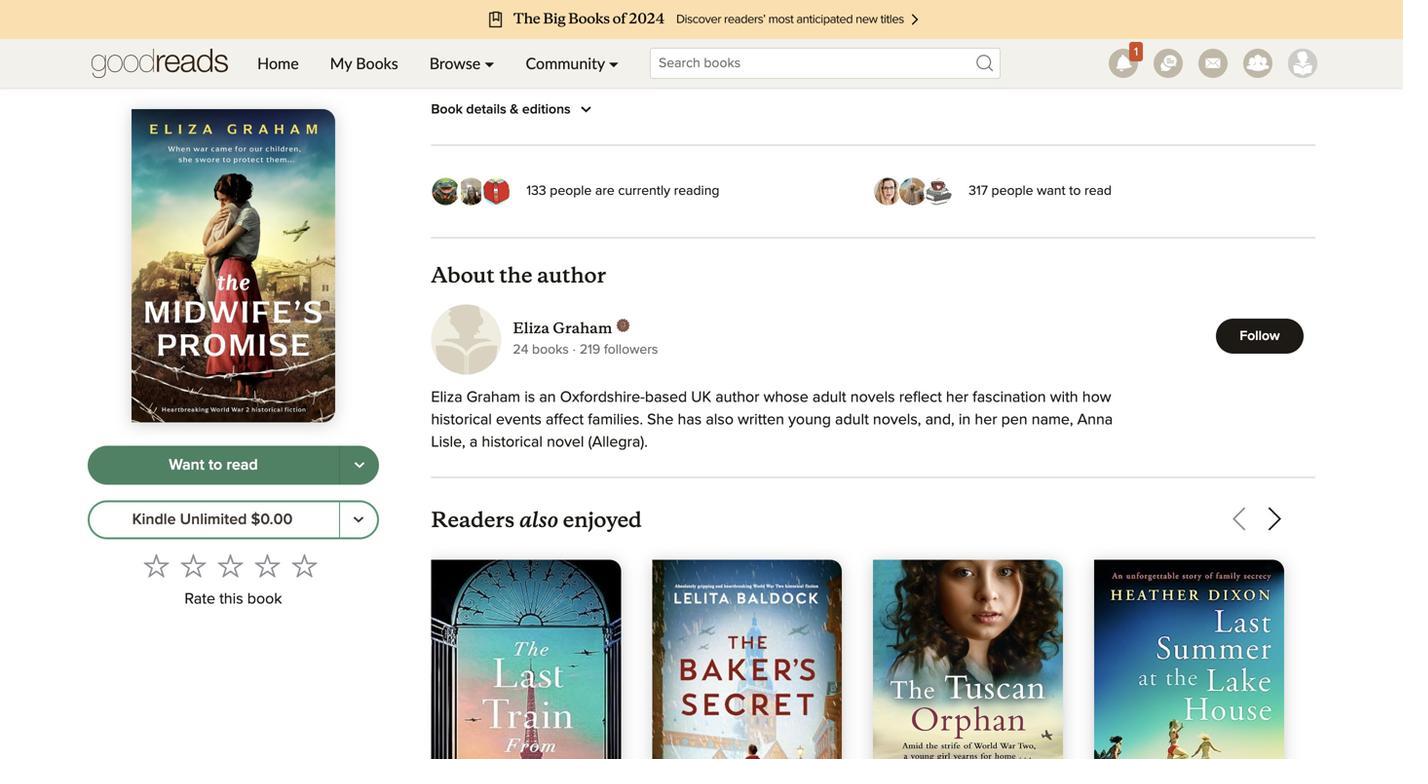 Task type: vqa. For each thing, say whether or not it's contained in the screenshot.
Search for books to add to your shelves search box
no



Task type: describe. For each thing, give the bounding box(es) containing it.
home image
[[92, 39, 228, 88]]

rate 1 out of 5 image
[[144, 553, 169, 578]]

eliza graham is an oxfordshire-based uk author whose adult novels reflect her fascination with how historical events affect families. she has also written young adult novels, and, in her pen name, anna lisle, a historical novel (allegra).
[[431, 390, 1113, 450]]

rate 3 out of 5 image
[[218, 553, 243, 578]]

browse ▾ link
[[414, 39, 510, 88]]

follow
[[1240, 329, 1280, 343]]

details
[[466, 103, 506, 116]]

read inside button
[[226, 457, 258, 473]]

affect
[[546, 412, 584, 428]]

and,
[[925, 412, 955, 428]]

readers
[[431, 507, 515, 533]]

home
[[257, 54, 299, 73]]

133 people are currently reading
[[526, 184, 720, 198]]

community
[[526, 54, 605, 73]]

want
[[1037, 184, 1066, 198]]

editions
[[522, 103, 571, 116]]

enjoyed
[[563, 507, 642, 533]]

1 vertical spatial historical
[[482, 435, 543, 450]]

readers also enjoyed
[[431, 503, 642, 533]]

december
[[522, 51, 585, 65]]

profile image for bob builder. image
[[1288, 49, 1317, 78]]

1 book cover image from the left
[[431, 560, 621, 759]]

whose
[[763, 390, 808, 405]]

to inside button
[[208, 457, 222, 473]]

followers
[[604, 343, 658, 357]]

4 book cover image from the left
[[1094, 560, 1284, 759]]

kindle unlimited $0.00
[[132, 512, 293, 527]]

219 followers
[[580, 343, 658, 357]]

browse
[[429, 54, 481, 73]]

oxfordshire-
[[560, 390, 645, 405]]

profile image for eliza graham. image
[[431, 304, 501, 375]]

$0.00
[[251, 512, 293, 527]]

book details & editions
[[431, 103, 571, 116]]

want
[[169, 457, 204, 473]]

0 vertical spatial adult
[[812, 390, 846, 405]]

my books link
[[314, 39, 414, 88]]

author inside eliza graham is an oxfordshire-based uk author whose adult novels reflect her fascination with how historical events affect families. she has also written young adult novels, and, in her pen name, anna lisle, a historical novel (allegra).
[[715, 390, 759, 405]]

edition
[[542, 22, 583, 36]]

about the author
[[431, 262, 606, 288]]

342 pages, kindle edition
[[431, 22, 583, 36]]

0 vertical spatial her
[[946, 390, 969, 405]]

1 vertical spatial adult
[[835, 412, 869, 428]]

eliza graham
[[513, 319, 612, 338]]

graham for eliza graham is an oxfordshire-based uk author whose adult novels reflect her fascination with how historical events affect families. she has also written young adult novels, and, in her pen name, anna lisle, a historical novel (allegra).
[[466, 390, 520, 405]]

about
[[431, 262, 495, 288]]

kindle unlimited $0.00 link
[[88, 500, 340, 539]]

books
[[532, 343, 569, 357]]

written
[[738, 412, 784, 428]]

eliza graham link
[[513, 319, 658, 338]]

pages,
[[458, 22, 498, 36]]

an
[[539, 390, 556, 405]]

1
[[1134, 46, 1138, 58]]

2 book cover image from the left
[[652, 560, 842, 759]]

my books
[[330, 54, 398, 73]]

this
[[219, 591, 243, 607]]

0 vertical spatial author
[[537, 262, 606, 288]]

eliza for eliza graham
[[513, 319, 550, 338]]

are
[[595, 184, 615, 198]]

first
[[431, 51, 456, 65]]

published
[[460, 51, 519, 65]]

my
[[330, 54, 352, 73]]

6,
[[588, 51, 600, 65]]

rate this book
[[185, 591, 282, 607]]

0 horizontal spatial kindle
[[132, 512, 176, 527]]

rating 0 out of 5 group
[[138, 547, 323, 584]]

with
[[1050, 390, 1078, 405]]

rate
[[185, 591, 215, 607]]

reading
[[674, 184, 720, 198]]

in
[[959, 412, 971, 428]]

home link
[[242, 39, 314, 88]]

24
[[513, 343, 528, 357]]

first published december 6, 2023
[[431, 51, 635, 65]]



Task type: locate. For each thing, give the bounding box(es) containing it.
currently
[[618, 184, 670, 198]]

0 horizontal spatial graham
[[466, 390, 520, 405]]

2 people from the left
[[991, 184, 1033, 198]]

pen
[[1001, 412, 1028, 428]]

1 vertical spatial read
[[226, 457, 258, 473]]

how
[[1082, 390, 1111, 405]]

has
[[678, 412, 702, 428]]

1 ▾ from the left
[[485, 54, 494, 73]]

graham for eliza graham
[[553, 319, 612, 338]]

1 horizontal spatial graham
[[553, 319, 612, 338]]

1 button
[[1101, 39, 1146, 88]]

1 horizontal spatial her
[[975, 412, 997, 428]]

1 vertical spatial author
[[715, 390, 759, 405]]

uk
[[691, 390, 711, 405]]

eliza inside eliza graham is an oxfordshire-based uk author whose adult novels reflect her fascination with how historical events affect families. she has also written young adult novels, and, in her pen name, anna lisle, a historical novel (allegra).
[[431, 390, 462, 405]]

fascination
[[973, 390, 1046, 405]]

0 vertical spatial eliza
[[513, 319, 550, 338]]

to
[[1069, 184, 1081, 198], [208, 457, 222, 473]]

historical down events in the bottom left of the page
[[482, 435, 543, 450]]

her up in
[[946, 390, 969, 405]]

name,
[[1032, 412, 1073, 428]]

▾ right browse
[[485, 54, 494, 73]]

0 horizontal spatial also
[[519, 503, 558, 533]]

want to read button
[[88, 446, 340, 485]]

1 vertical spatial kindle
[[132, 512, 176, 527]]

342
[[431, 22, 454, 36]]

also inside eliza graham is an oxfordshire-based uk author whose adult novels reflect her fascination with how historical events affect families. she has also written young adult novels, and, in her pen name, anna lisle, a historical novel (allegra).
[[706, 412, 734, 428]]

is
[[524, 390, 535, 405]]

graham inside eliza graham is an oxfordshire-based uk author whose adult novels reflect her fascination with how historical events affect families. she has also written young adult novels, and, in her pen name, anna lisle, a historical novel (allegra).
[[466, 390, 520, 405]]

the
[[499, 262, 532, 288]]

1 horizontal spatial kindle
[[501, 22, 539, 36]]

3 book cover image from the left
[[873, 560, 1063, 759]]

people right 317 in the right top of the page
[[991, 184, 1033, 198]]

author
[[537, 262, 606, 288], [715, 390, 759, 405]]

▾ for browse ▾
[[485, 54, 494, 73]]

1 vertical spatial graham
[[466, 390, 520, 405]]

book details & editions button
[[431, 98, 598, 121]]

1 vertical spatial also
[[519, 503, 558, 533]]

adult
[[812, 390, 846, 405], [835, 412, 869, 428]]

0 vertical spatial graham
[[553, 319, 612, 338]]

rate 5 out of 5 image
[[292, 553, 317, 578]]

2023
[[603, 51, 635, 65]]

317
[[969, 184, 988, 198]]

1 vertical spatial to
[[208, 457, 222, 473]]

eliza up the lisle,
[[431, 390, 462, 405]]

book
[[247, 591, 282, 607]]

historical up "a"
[[431, 412, 492, 428]]

also
[[706, 412, 734, 428], [519, 503, 558, 533]]

1 horizontal spatial to
[[1069, 184, 1081, 198]]

1 vertical spatial eliza
[[431, 390, 462, 405]]

book
[[431, 103, 463, 116]]

0 horizontal spatial to
[[208, 457, 222, 473]]

top genres for this book element
[[431, 0, 1315, 8]]

follow button
[[1216, 319, 1304, 354]]

eliza for eliza graham is an oxfordshire-based uk author whose adult novels reflect her fascination with how historical events affect families. she has also written young adult novels, and, in her pen name, anna lisle, a historical novel (allegra).
[[431, 390, 462, 405]]

2 ▾ from the left
[[609, 54, 619, 73]]

also down uk
[[706, 412, 734, 428]]

0 vertical spatial to
[[1069, 184, 1081, 198]]

reflect
[[899, 390, 942, 405]]

None search field
[[634, 48, 1016, 79]]

books
[[356, 54, 398, 73]]

0 horizontal spatial people
[[550, 184, 592, 198]]

&
[[510, 103, 519, 116]]

0 horizontal spatial read
[[226, 457, 258, 473]]

families.
[[588, 412, 643, 428]]

kindle up rate 1 out of 5 image
[[132, 512, 176, 527]]

based
[[645, 390, 687, 405]]

also left the enjoyed
[[519, 503, 558, 533]]

kindle up first published december 6, 2023
[[501, 22, 539, 36]]

▾ right 6, at the left of page
[[609, 54, 619, 73]]

graham up events in the bottom left of the page
[[466, 390, 520, 405]]

1 horizontal spatial also
[[706, 412, 734, 428]]

graham up 219
[[553, 319, 612, 338]]

1 horizontal spatial read
[[1084, 184, 1112, 198]]

rate this book element
[[88, 547, 379, 614]]

rate 2 out of 5 image
[[181, 553, 206, 578]]

anna
[[1077, 412, 1113, 428]]

▾ inside browse ▾ link
[[485, 54, 494, 73]]

1 vertical spatial her
[[975, 412, 997, 428]]

1 horizontal spatial people
[[991, 184, 1033, 198]]

rate 4 out of 5 image
[[255, 553, 280, 578]]

(allegra).
[[588, 435, 648, 450]]

her
[[946, 390, 969, 405], [975, 412, 997, 428]]

community ▾ link
[[510, 39, 634, 88]]

adult down novels
[[835, 412, 869, 428]]

▾
[[485, 54, 494, 73], [609, 54, 619, 73]]

to right want
[[1069, 184, 1081, 198]]

1 horizontal spatial ▾
[[609, 54, 619, 73]]

317 people want to read
[[969, 184, 1112, 198]]

community ▾
[[526, 54, 619, 73]]

her right in
[[975, 412, 997, 428]]

graham
[[553, 319, 612, 338], [466, 390, 520, 405]]

0 vertical spatial also
[[706, 412, 734, 428]]

24 books
[[513, 343, 569, 357]]

events
[[496, 412, 542, 428]]

0 vertical spatial historical
[[431, 412, 492, 428]]

Search by book title or ISBN text field
[[650, 48, 1001, 79]]

browse ▾
[[429, 54, 494, 73]]

lisle,
[[431, 435, 465, 450]]

unlimited
[[180, 512, 247, 527]]

read
[[1084, 184, 1112, 198], [226, 457, 258, 473]]

1 horizontal spatial author
[[715, 390, 759, 405]]

read right 'want'
[[226, 457, 258, 473]]

adult up young
[[812, 390, 846, 405]]

novel
[[547, 435, 584, 450]]

0 horizontal spatial her
[[946, 390, 969, 405]]

0 horizontal spatial eliza
[[431, 390, 462, 405]]

133
[[526, 184, 546, 198]]

read right want
[[1084, 184, 1112, 198]]

want to read
[[169, 457, 258, 473]]

0 vertical spatial kindle
[[501, 22, 539, 36]]

a
[[469, 435, 478, 450]]

▾ inside the community ▾ link
[[609, 54, 619, 73]]

people left are
[[550, 184, 592, 198]]

▾ for community ▾
[[609, 54, 619, 73]]

she
[[647, 412, 674, 428]]

book cover image
[[431, 560, 621, 759], [652, 560, 842, 759], [873, 560, 1063, 759], [1094, 560, 1284, 759]]

author up 'written'
[[715, 390, 759, 405]]

novels,
[[873, 412, 921, 428]]

eliza
[[513, 319, 550, 338], [431, 390, 462, 405]]

eliza up '24 books'
[[513, 319, 550, 338]]

0 horizontal spatial author
[[537, 262, 606, 288]]

people for are
[[550, 184, 592, 198]]

219
[[580, 343, 600, 357]]

0 horizontal spatial ▾
[[485, 54, 494, 73]]

young
[[788, 412, 831, 428]]

author up eliza graham
[[537, 262, 606, 288]]

kindle
[[501, 22, 539, 36], [132, 512, 176, 527]]

people for want
[[991, 184, 1033, 198]]

1 horizontal spatial eliza
[[513, 319, 550, 338]]

people
[[550, 184, 592, 198], [991, 184, 1033, 198]]

0 vertical spatial read
[[1084, 184, 1112, 198]]

1 people from the left
[[550, 184, 592, 198]]

goodreads author image
[[616, 319, 630, 332]]

novels
[[850, 390, 895, 405]]

to right 'want'
[[208, 457, 222, 473]]



